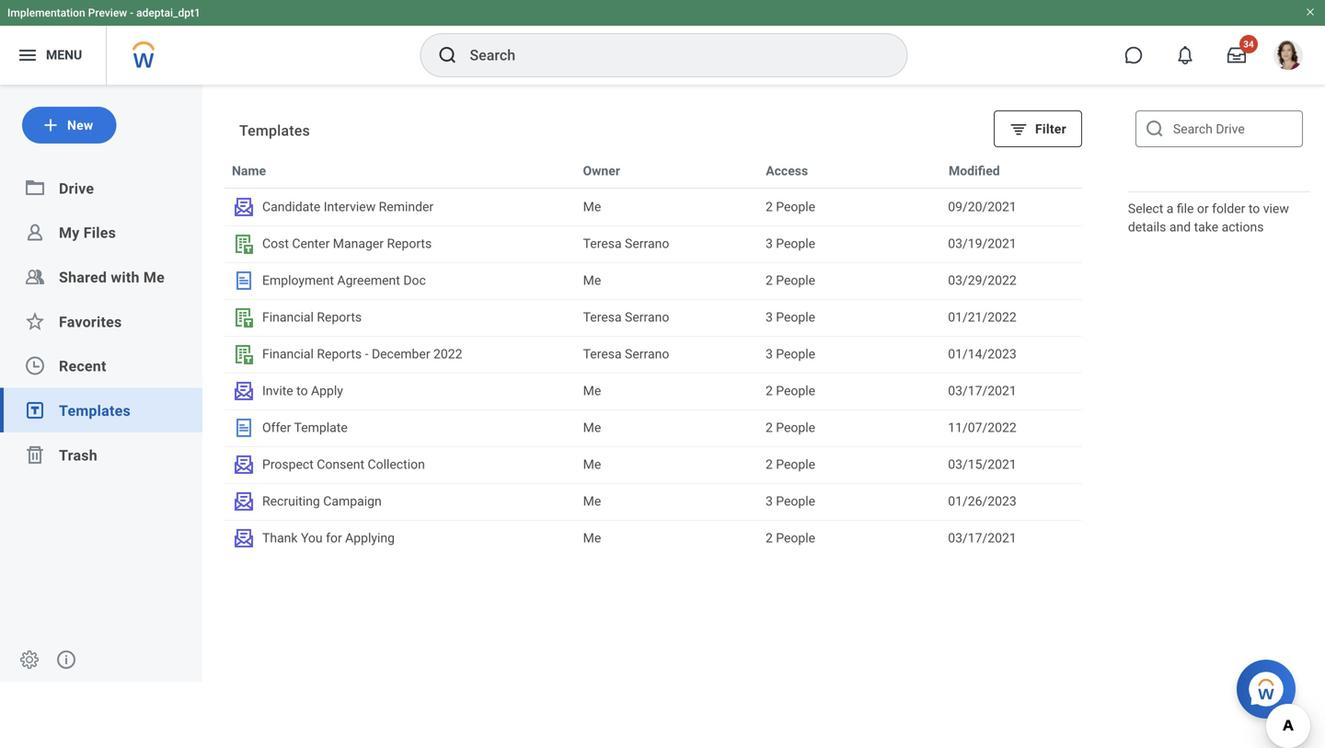 Task type: vqa. For each thing, say whether or not it's contained in the screenshot.
Financial to the top
yes



Task type: describe. For each thing, give the bounding box(es) containing it.
workbook template image for financial reports - december 2022
[[233, 343, 255, 366]]

shared
[[59, 269, 107, 286]]

owner button
[[580, 160, 624, 182]]

invite
[[262, 384, 293, 399]]

access
[[766, 163, 809, 179]]

2 people for reminder
[[766, 199, 816, 215]]

notification template image for recruiting campaign
[[233, 491, 255, 513]]

trash image
[[24, 444, 46, 466]]

candidate
[[262, 199, 321, 215]]

row containing financial reports - december 2022
[[225, 336, 1083, 373]]

a
[[1167, 201, 1174, 216]]

people for -
[[776, 347, 816, 362]]

3 for 01/26/2023
[[766, 494, 773, 509]]

adeptai_dpt1
[[136, 6, 201, 19]]

row containing thank you for applying
[[225, 520, 1083, 557]]

profile logan mcneil image
[[1274, 41, 1304, 74]]

row containing invite to apply
[[225, 373, 1083, 410]]

select a file or folder to view details and take actions
[[1129, 201, 1290, 235]]

reports for financial reports - december 2022
[[317, 347, 362, 362]]

applying
[[345, 531, 395, 546]]

me cell for for
[[576, 521, 759, 556]]

my files button
[[59, 224, 116, 242]]

people for reminder
[[776, 199, 816, 215]]

2 for apply
[[766, 384, 773, 399]]

9 people from the top
[[776, 494, 816, 509]]

4 people from the top
[[776, 310, 816, 325]]

shared with me image
[[24, 266, 46, 288]]

3 people for 01/14/2023
[[766, 347, 816, 362]]

- for reports
[[365, 347, 369, 362]]

2 teresa from the top
[[583, 310, 622, 325]]

reminder
[[379, 199, 434, 215]]

modified
[[949, 163, 1001, 179]]

2 for collection
[[766, 457, 773, 472]]

shared with me button
[[59, 269, 165, 286]]

collection
[[368, 457, 425, 472]]

me for invite to apply
[[583, 384, 602, 399]]

trash button
[[59, 447, 98, 464]]

me cell for doc
[[576, 263, 759, 298]]

workbook template image for cost center manager reports
[[233, 233, 255, 255]]

me for employment agreement doc
[[583, 273, 602, 288]]

my
[[59, 224, 80, 242]]

2 people for for
[[766, 531, 816, 546]]

row containing name
[[225, 152, 1083, 189]]

offer template
[[262, 420, 348, 436]]

serrano for reports
[[625, 236, 670, 251]]

new
[[67, 118, 93, 133]]

row containing candidate interview reminder
[[225, 189, 1083, 226]]

11/07/2022
[[949, 420, 1017, 436]]

financial reports link
[[233, 307, 569, 329]]

thank you for applying link
[[233, 528, 569, 550]]

2 people link for doc
[[766, 271, 934, 291]]

financial reports - december 2022 link
[[233, 343, 569, 366]]

row containing recruiting campaign
[[225, 483, 1083, 520]]

drive
[[59, 180, 94, 197]]

employment
[[262, 273, 334, 288]]

select
[[1129, 201, 1164, 216]]

recruiting campaign
[[262, 494, 382, 509]]

folder
[[1213, 201, 1246, 216]]

name
[[232, 163, 266, 179]]

recruiting campaign link
[[233, 491, 569, 513]]

thank
[[262, 531, 298, 546]]

me for recruiting campaign
[[583, 494, 602, 509]]

justify image
[[17, 44, 39, 66]]

recent
[[59, 358, 107, 375]]

actions
[[1222, 220, 1265, 235]]

templates button
[[59, 402, 131, 420]]

filter button
[[994, 110, 1083, 147]]

teresa serrano for december
[[583, 347, 670, 362]]

consent
[[317, 457, 365, 472]]

december
[[372, 347, 431, 362]]

workbook template image for financial reports
[[233, 307, 255, 329]]

files
[[84, 224, 116, 242]]

people for apply
[[776, 384, 816, 399]]

teresa serrano cell for december
[[576, 337, 759, 372]]

folder open image
[[24, 177, 46, 199]]

me cell for reminder
[[576, 190, 759, 225]]

to inside select a file or folder to view details and take actions
[[1249, 201, 1261, 216]]

file
[[1178, 201, 1195, 216]]

notification template image for candidate interview reminder
[[233, 196, 255, 218]]

2 people for collection
[[766, 457, 816, 472]]

implementation preview -   adeptai_dpt1
[[7, 6, 201, 19]]

workbook template image for cost center manager reports
[[233, 233, 255, 255]]

doc
[[404, 273, 426, 288]]

people for for
[[776, 531, 816, 546]]

interview
[[324, 199, 376, 215]]

manager
[[333, 236, 384, 251]]

2 for for
[[766, 531, 773, 546]]

invite to apply
[[262, 384, 343, 399]]

view
[[1264, 201, 1290, 216]]

me for offer template
[[583, 420, 602, 436]]

Search Workday  search field
[[470, 35, 870, 76]]

financial for financial reports
[[262, 310, 314, 325]]

details
[[1129, 220, 1167, 235]]

4 me cell from the top
[[576, 411, 759, 446]]

people for doc
[[776, 273, 816, 288]]

2 for reminder
[[766, 199, 773, 215]]

owner
[[583, 163, 621, 179]]

to inside "invite to apply" link
[[297, 384, 308, 399]]

01/26/2023
[[949, 494, 1017, 509]]

user image
[[24, 221, 46, 244]]

favorites button
[[59, 313, 122, 331]]

4 2 people link from the top
[[766, 418, 934, 438]]

1 vertical spatial templates
[[59, 402, 131, 420]]

thank you for applying
[[262, 531, 395, 546]]

3 people for 01/21/2022
[[766, 310, 816, 325]]

01/14/2023
[[949, 347, 1017, 362]]

take
[[1195, 220, 1219, 235]]

cost center manager reports
[[262, 236, 432, 251]]

notification template image for prospect consent collection
[[233, 454, 255, 476]]

preview
[[88, 6, 127, 19]]



Task type: locate. For each thing, give the bounding box(es) containing it.
3 me cell from the top
[[576, 374, 759, 409]]

row containing employment agreement doc
[[225, 262, 1083, 299]]

1 serrano from the top
[[625, 236, 670, 251]]

inbox large image
[[1228, 46, 1247, 64]]

access button
[[763, 160, 812, 182]]

row containing cost center manager reports
[[225, 226, 1083, 262]]

2 3 from the top
[[766, 310, 773, 325]]

workbook template image left the cost
[[233, 233, 255, 255]]

workbook template image left financial reports
[[233, 307, 255, 329]]

0 horizontal spatial search image
[[437, 44, 459, 66]]

me for candidate interview reminder
[[583, 199, 602, 215]]

2 3 people link from the top
[[766, 308, 934, 328]]

clock image
[[24, 355, 46, 377]]

gear image
[[18, 649, 41, 671]]

2 vertical spatial serrano
[[625, 347, 670, 362]]

2 people link for for
[[766, 529, 934, 549]]

3
[[766, 236, 773, 251], [766, 310, 773, 325], [766, 347, 773, 362], [766, 494, 773, 509]]

agreement
[[337, 273, 400, 288]]

3 2 people link from the top
[[766, 381, 934, 401]]

people for manager
[[776, 236, 816, 251]]

-
[[130, 6, 134, 19], [365, 347, 369, 362]]

0 horizontal spatial -
[[130, 6, 134, 19]]

3 people link for 01/21/2022
[[766, 308, 934, 328]]

03/29/2022
[[949, 273, 1017, 288]]

or
[[1198, 201, 1210, 216]]

6 2 people from the top
[[766, 531, 816, 546]]

financial up the invite at left bottom
[[262, 347, 314, 362]]

3 teresa serrano cell from the top
[[576, 337, 759, 372]]

1 workbook template image from the top
[[233, 233, 255, 255]]

2 vertical spatial reports
[[317, 347, 362, 362]]

4 row from the top
[[225, 262, 1083, 299]]

6 me cell from the top
[[576, 484, 759, 519]]

templates inside item list element
[[239, 122, 310, 140]]

0 vertical spatial templates
[[239, 122, 310, 140]]

3 teresa from the top
[[583, 347, 622, 362]]

reports down reminder
[[387, 236, 432, 251]]

03/17/2021 down the 01/14/2023
[[949, 384, 1017, 399]]

workbook template image for financial reports
[[233, 307, 255, 329]]

0 vertical spatial teresa serrano cell
[[576, 227, 759, 262]]

8 row from the top
[[225, 410, 1083, 447]]

2 people link
[[766, 197, 934, 217], [766, 271, 934, 291], [766, 381, 934, 401], [766, 418, 934, 438], [766, 455, 934, 475], [766, 529, 934, 549]]

reports up apply
[[317, 347, 362, 362]]

offer
[[262, 420, 291, 436]]

teresa serrano
[[583, 236, 670, 251], [583, 310, 670, 325], [583, 347, 670, 362]]

close environment banner image
[[1306, 6, 1317, 17]]

to up 'actions'
[[1249, 201, 1261, 216]]

1 vertical spatial teresa serrano
[[583, 310, 670, 325]]

1 3 people link from the top
[[766, 234, 934, 254]]

1 teresa serrano from the top
[[583, 236, 670, 251]]

7 me cell from the top
[[576, 521, 759, 556]]

grid inside item list element
[[225, 152, 1083, 681]]

03/17/2021 for thank you for applying
[[949, 531, 1017, 546]]

2 3 people from the top
[[766, 310, 816, 325]]

3 people
[[766, 236, 816, 251], [766, 310, 816, 325], [766, 347, 816, 362], [766, 494, 816, 509]]

1 vertical spatial serrano
[[625, 310, 670, 325]]

menu banner
[[0, 0, 1326, 85]]

2 vertical spatial teresa serrano cell
[[576, 337, 759, 372]]

filter
[[1036, 121, 1067, 137]]

3 2 from the top
[[766, 384, 773, 399]]

2 financial from the top
[[262, 347, 314, 362]]

reports inside financial reports - december 2022 link
[[317, 347, 362, 362]]

3 people link
[[766, 234, 934, 254], [766, 308, 934, 328], [766, 344, 934, 365], [766, 492, 934, 512]]

notification template image
[[233, 196, 255, 218], [233, 380, 255, 402], [233, 380, 255, 402], [233, 528, 255, 550], [233, 528, 255, 550]]

3 teresa serrano from the top
[[583, 347, 670, 362]]

09/20/2021
[[949, 199, 1017, 215]]

2 teresa serrano from the top
[[583, 310, 670, 325]]

2 2 people from the top
[[766, 273, 816, 288]]

people for collection
[[776, 457, 816, 472]]

search drive field
[[1136, 110, 1304, 147]]

0 vertical spatial teresa
[[583, 236, 622, 251]]

you
[[301, 531, 323, 546]]

teresa for december
[[583, 347, 622, 362]]

4 3 from the top
[[766, 494, 773, 509]]

- right preview
[[130, 6, 134, 19]]

notification template image for thank you for applying
[[233, 528, 255, 550]]

teresa serrano cell
[[576, 227, 759, 262], [576, 300, 759, 335], [576, 337, 759, 372]]

2 row from the top
[[225, 189, 1083, 226]]

34 button
[[1217, 35, 1259, 76]]

people
[[776, 199, 816, 215], [776, 236, 816, 251], [776, 273, 816, 288], [776, 310, 816, 325], [776, 347, 816, 362], [776, 384, 816, 399], [776, 420, 816, 436], [776, 457, 816, 472], [776, 494, 816, 509], [776, 531, 816, 546]]

template
[[294, 420, 348, 436]]

0 vertical spatial financial
[[262, 310, 314, 325]]

1 people from the top
[[776, 199, 816, 215]]

implementation
[[7, 6, 85, 19]]

03/17/2021
[[949, 384, 1017, 399], [949, 531, 1017, 546]]

favorites
[[59, 313, 122, 331]]

me cell
[[576, 190, 759, 225], [576, 263, 759, 298], [576, 374, 759, 409], [576, 411, 759, 446], [576, 448, 759, 483], [576, 484, 759, 519], [576, 521, 759, 556]]

campaign
[[323, 494, 382, 509]]

03/17/2021 down 01/26/2023
[[949, 531, 1017, 546]]

filter image
[[1010, 120, 1029, 138]]

employment agreement doc link
[[233, 270, 569, 292]]

0 horizontal spatial templates
[[59, 402, 131, 420]]

reports inside financial reports link
[[317, 310, 362, 325]]

1 2 from the top
[[766, 199, 773, 215]]

10 people from the top
[[776, 531, 816, 546]]

2 people for apply
[[766, 384, 816, 399]]

2 2 from the top
[[766, 273, 773, 288]]

1 vertical spatial to
[[297, 384, 308, 399]]

notification template image for invite to apply
[[233, 380, 255, 402]]

1 3 from the top
[[766, 236, 773, 251]]

candidate interview reminder
[[262, 199, 434, 215]]

2 03/17/2021 from the top
[[949, 531, 1017, 546]]

- for preview
[[130, 6, 134, 19]]

0 vertical spatial reports
[[387, 236, 432, 251]]

grid
[[225, 152, 1083, 681]]

1 horizontal spatial search image
[[1144, 118, 1167, 140]]

financial down 'employment'
[[262, 310, 314, 325]]

5 row from the top
[[225, 299, 1083, 336]]

2 workbook template image from the top
[[233, 307, 255, 329]]

3 2 people from the top
[[766, 384, 816, 399]]

templates down "recent"
[[59, 402, 131, 420]]

1 horizontal spatial to
[[1249, 201, 1261, 216]]

0 vertical spatial 03/17/2021
[[949, 384, 1017, 399]]

1 financial from the top
[[262, 310, 314, 325]]

3 people link for 03/19/2021
[[766, 234, 934, 254]]

new button
[[22, 107, 116, 144]]

4 2 from the top
[[766, 420, 773, 436]]

financial
[[262, 310, 314, 325], [262, 347, 314, 362]]

3 people link for 01/26/2023
[[766, 492, 934, 512]]

templates
[[239, 122, 310, 140], [59, 402, 131, 420]]

5 people from the top
[[776, 347, 816, 362]]

me
[[583, 199, 602, 215], [144, 269, 165, 286], [583, 273, 602, 288], [583, 384, 602, 399], [583, 420, 602, 436], [583, 457, 602, 472], [583, 494, 602, 509], [583, 531, 602, 546]]

34
[[1244, 39, 1255, 50]]

6 row from the top
[[225, 336, 1083, 373]]

11 row from the top
[[225, 520, 1083, 557]]

templates up name
[[239, 122, 310, 140]]

me cell for collection
[[576, 448, 759, 483]]

3 3 people from the top
[[766, 347, 816, 362]]

03/17/2021 for invite to apply
[[949, 384, 1017, 399]]

2 2 people link from the top
[[766, 271, 934, 291]]

notification template image for candidate interview reminder
[[233, 196, 255, 218]]

menu
[[46, 48, 82, 63]]

row containing offer template
[[225, 410, 1083, 447]]

prospect consent collection link
[[233, 454, 569, 476]]

1 teresa serrano cell from the top
[[576, 227, 759, 262]]

invite to apply link
[[233, 380, 569, 402]]

01/21/2022
[[949, 310, 1017, 325]]

notifications large image
[[1177, 46, 1195, 64]]

3 people link for 01/14/2023
[[766, 344, 934, 365]]

me for thank you for applying
[[583, 531, 602, 546]]

10 row from the top
[[225, 483, 1083, 520]]

6 people from the top
[[776, 384, 816, 399]]

trash
[[59, 447, 98, 464]]

reports inside cost center manager reports link
[[387, 236, 432, 251]]

03/15/2021
[[949, 457, 1017, 472]]

reports for financial reports
[[317, 310, 362, 325]]

3 for 01/21/2022
[[766, 310, 773, 325]]

5 2 from the top
[[766, 457, 773, 472]]

6 2 people link from the top
[[766, 529, 934, 549]]

document template image
[[233, 417, 255, 439], [233, 417, 255, 439]]

2 people link for reminder
[[766, 197, 934, 217]]

teresa serrano for reports
[[583, 236, 670, 251]]

reports down employment agreement doc
[[317, 310, 362, 325]]

1 teresa from the top
[[583, 236, 622, 251]]

my files
[[59, 224, 116, 242]]

- left december
[[365, 347, 369, 362]]

center
[[292, 236, 330, 251]]

financial reports
[[262, 310, 362, 325]]

row
[[225, 152, 1083, 189], [225, 189, 1083, 226], [225, 226, 1083, 262], [225, 262, 1083, 299], [225, 299, 1083, 336], [225, 336, 1083, 373], [225, 373, 1083, 410], [225, 410, 1083, 447], [225, 447, 1083, 483], [225, 483, 1083, 520], [225, 520, 1083, 557]]

info image
[[55, 649, 77, 671]]

2 me cell from the top
[[576, 263, 759, 298]]

workbook template image
[[233, 233, 255, 255], [233, 307, 255, 329], [233, 343, 255, 366], [233, 343, 255, 366]]

5 2 people from the top
[[766, 457, 816, 472]]

2 people from the top
[[776, 236, 816, 251]]

plus image
[[41, 116, 60, 134]]

recruiting
[[262, 494, 320, 509]]

item list element
[[203, 85, 1105, 682]]

candidate interview reminder link
[[233, 196, 569, 218]]

4 3 people link from the top
[[766, 492, 934, 512]]

6 2 from the top
[[766, 531, 773, 546]]

prospect consent collection
[[262, 457, 425, 472]]

4 3 people from the top
[[766, 494, 816, 509]]

2
[[766, 199, 773, 215], [766, 273, 773, 288], [766, 384, 773, 399], [766, 420, 773, 436], [766, 457, 773, 472], [766, 531, 773, 546]]

7 people from the top
[[776, 420, 816, 436]]

2 vertical spatial teresa
[[583, 347, 622, 362]]

1 03/17/2021 from the top
[[949, 384, 1017, 399]]

me cell for apply
[[576, 374, 759, 409]]

7 row from the top
[[225, 373, 1083, 410]]

teresa serrano cell for reports
[[576, 227, 759, 262]]

0 vertical spatial -
[[130, 6, 134, 19]]

row containing prospect consent collection
[[225, 447, 1083, 483]]

3 people for 03/19/2021
[[766, 236, 816, 251]]

2 serrano from the top
[[625, 310, 670, 325]]

workbook template image
[[233, 233, 255, 255], [233, 307, 255, 329]]

and
[[1170, 220, 1192, 235]]

1 vertical spatial workbook template image
[[233, 307, 255, 329]]

4 2 people from the top
[[766, 420, 816, 436]]

recent button
[[59, 358, 107, 375]]

2 people link for collection
[[766, 455, 934, 475]]

1 vertical spatial 03/17/2021
[[949, 531, 1017, 546]]

1 3 people from the top
[[766, 236, 816, 251]]

1 row from the top
[[225, 152, 1083, 189]]

row containing financial reports
[[225, 299, 1083, 336]]

- inside "menu" banner
[[130, 6, 134, 19]]

3 3 from the top
[[766, 347, 773, 362]]

1 vertical spatial teresa serrano cell
[[576, 300, 759, 335]]

0 vertical spatial to
[[1249, 201, 1261, 216]]

5 me cell from the top
[[576, 448, 759, 483]]

8 people from the top
[[776, 457, 816, 472]]

reports
[[387, 236, 432, 251], [317, 310, 362, 325], [317, 347, 362, 362]]

to right the invite at left bottom
[[297, 384, 308, 399]]

1 horizontal spatial templates
[[239, 122, 310, 140]]

notification template image
[[233, 196, 255, 218], [233, 454, 255, 476], [233, 454, 255, 476], [233, 491, 255, 513], [233, 491, 255, 513]]

search image
[[437, 44, 459, 66], [1144, 118, 1167, 140]]

3 3 people link from the top
[[766, 344, 934, 365]]

grid containing name
[[225, 152, 1083, 681]]

0 vertical spatial workbook template image
[[233, 233, 255, 255]]

1 vertical spatial reports
[[317, 310, 362, 325]]

drive button
[[59, 180, 94, 197]]

0 vertical spatial serrano
[[625, 236, 670, 251]]

5 2 people link from the top
[[766, 455, 934, 475]]

03/19/2021
[[949, 236, 1017, 251]]

for
[[326, 531, 342, 546]]

serrano for december
[[625, 347, 670, 362]]

2 teresa serrano cell from the top
[[576, 300, 759, 335]]

document template image
[[233, 270, 255, 292], [233, 270, 255, 292]]

3 for 01/14/2023
[[766, 347, 773, 362]]

2 vertical spatial teresa serrano
[[583, 347, 670, 362]]

3 serrano from the top
[[625, 347, 670, 362]]

2 people link for apply
[[766, 381, 934, 401]]

with
[[111, 269, 140, 286]]

to
[[1249, 201, 1261, 216], [297, 384, 308, 399]]

cost center manager reports link
[[233, 233, 569, 255]]

me for prospect consent collection
[[583, 457, 602, 472]]

1 vertical spatial -
[[365, 347, 369, 362]]

offer template link
[[233, 417, 569, 439]]

- inside item list element
[[365, 347, 369, 362]]

3 row from the top
[[225, 226, 1083, 262]]

1 vertical spatial search image
[[1144, 118, 1167, 140]]

1 vertical spatial financial
[[262, 347, 314, 362]]

2022
[[434, 347, 463, 362]]

3 for 03/19/2021
[[766, 236, 773, 251]]

1 2 people from the top
[[766, 199, 816, 215]]

3 people for 01/26/2023
[[766, 494, 816, 509]]

0 vertical spatial search image
[[437, 44, 459, 66]]

1 2 people link from the top
[[766, 197, 934, 217]]

1 me cell from the top
[[576, 190, 759, 225]]

teresa for reports
[[583, 236, 622, 251]]

prospect
[[262, 457, 314, 472]]

2 for doc
[[766, 273, 773, 288]]

menu button
[[0, 26, 106, 85]]

1 horizontal spatial -
[[365, 347, 369, 362]]

9 row from the top
[[225, 447, 1083, 483]]

star image
[[24, 310, 46, 333]]

shared with me
[[59, 269, 165, 286]]

0 vertical spatial teresa serrano
[[583, 236, 670, 251]]

cost
[[262, 236, 289, 251]]

apply
[[311, 384, 343, 399]]

financial for financial reports - december 2022
[[262, 347, 314, 362]]

financial reports - december 2022
[[262, 347, 463, 362]]

employment agreement doc
[[262, 273, 426, 288]]

2 people for doc
[[766, 273, 816, 288]]

1 vertical spatial teresa
[[583, 310, 622, 325]]

3 people from the top
[[776, 273, 816, 288]]

0 horizontal spatial to
[[297, 384, 308, 399]]



